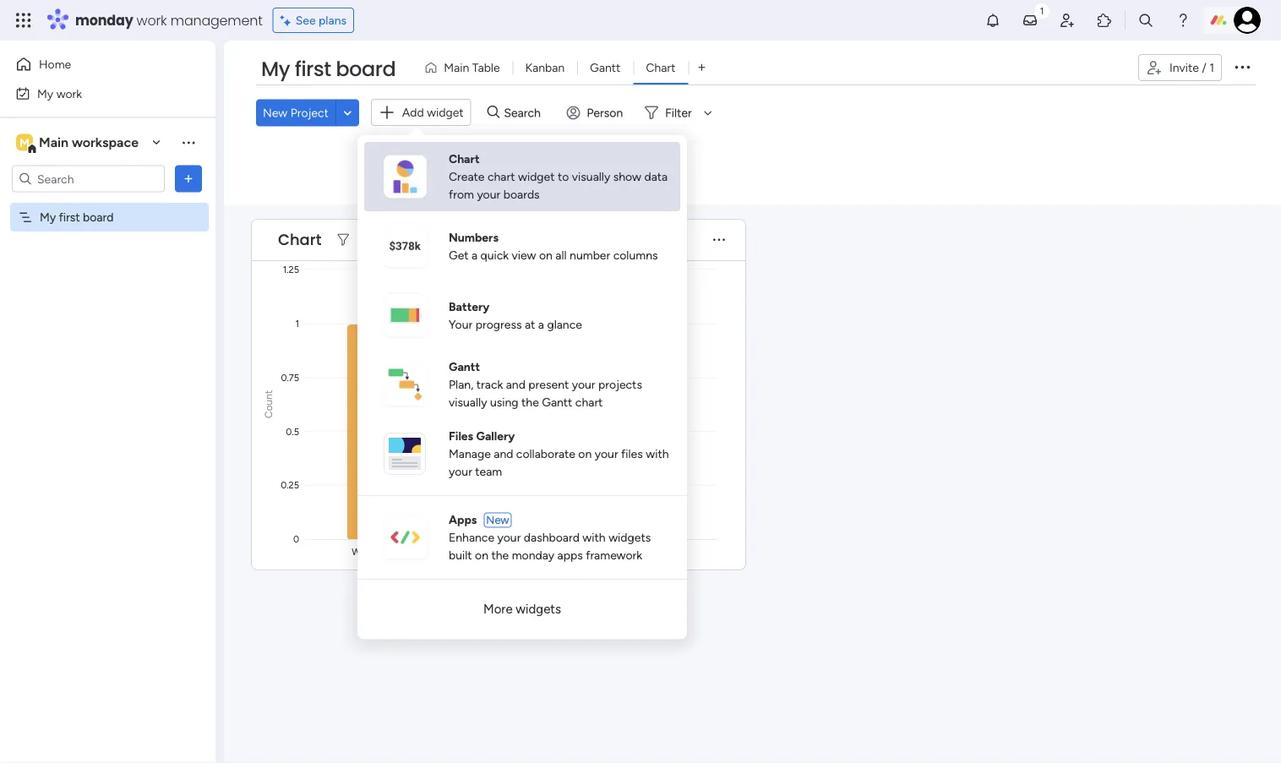 Task type: locate. For each thing, give the bounding box(es) containing it.
work left management at the top of page
[[137, 11, 167, 30]]

1 vertical spatial work
[[56, 86, 82, 101]]

0 horizontal spatial chart
[[278, 229, 321, 250]]

progress
[[476, 317, 522, 331]]

add view image
[[698, 61, 705, 74]]

work inside button
[[56, 86, 82, 101]]

and inside gantt plan, track and present your projects visually using the gantt chart
[[506, 377, 525, 392]]

chart
[[646, 60, 675, 75], [449, 152, 480, 166], [278, 229, 321, 250]]

the down enhance
[[491, 548, 509, 562]]

1 horizontal spatial chart
[[449, 152, 480, 166]]

on inside numbers get a quick view on all number columns
[[539, 248, 553, 262]]

boards
[[503, 187, 540, 202]]

main inside button
[[444, 60, 469, 75]]

john smith image
[[1234, 7, 1261, 34]]

my first board up project
[[261, 55, 396, 83]]

1 horizontal spatial monday
[[512, 548, 554, 562]]

0 vertical spatial and
[[506, 377, 525, 392]]

2 horizontal spatial on
[[578, 447, 592, 461]]

home
[[39, 57, 71, 71]]

files gallery manage and collaborate on your files with your team
[[449, 429, 669, 479]]

view
[[512, 248, 536, 262]]

with
[[646, 447, 669, 461], [583, 530, 606, 545]]

chart right dapulse drag handle 3 icon at the left top
[[278, 229, 321, 250]]

main
[[444, 60, 469, 75], [39, 134, 68, 150]]

a
[[472, 248, 478, 262], [538, 317, 544, 331]]

gantt inside button
[[590, 60, 621, 75]]

numbers get a quick view on all number columns
[[449, 230, 658, 262]]

1 horizontal spatial gantt
[[542, 395, 572, 409]]

main inside workspace selection element
[[39, 134, 68, 150]]

battery
[[449, 299, 490, 313]]

enhance your dashboard with widgets built on the monday apps framework
[[449, 530, 651, 562]]

2 horizontal spatial gantt
[[590, 60, 621, 75]]

gantt for gantt plan, track and present your projects visually using the gantt chart
[[449, 360, 480, 374]]

0 horizontal spatial first
[[59, 210, 80, 224]]

1 horizontal spatial widgets
[[609, 530, 651, 545]]

0 horizontal spatial options image
[[180, 170, 197, 187]]

visually down plan,
[[449, 395, 487, 409]]

chart
[[488, 169, 515, 184], [575, 395, 603, 409]]

0 vertical spatial visually
[[572, 169, 610, 184]]

numbers
[[449, 230, 498, 244]]

chart main content
[[224, 205, 1281, 763]]

first
[[295, 55, 331, 83], [59, 210, 80, 224]]

options image down workspace options icon
[[180, 170, 197, 187]]

1 vertical spatial monday
[[512, 548, 554, 562]]

new left project
[[263, 105, 288, 120]]

main left table
[[444, 60, 469, 75]]

0 vertical spatial chart
[[488, 169, 515, 184]]

your inside enhance your dashboard with widgets built on the monday apps framework
[[497, 530, 521, 545]]

1 horizontal spatial my first board
[[261, 55, 396, 83]]

0 vertical spatial gantt
[[590, 60, 621, 75]]

apps image
[[1096, 12, 1113, 29]]

a right at
[[538, 317, 544, 331]]

your right present
[[572, 377, 595, 392]]

your right from
[[477, 187, 500, 202]]

1 horizontal spatial widget
[[518, 169, 555, 184]]

plan,
[[449, 377, 473, 392]]

1 vertical spatial a
[[538, 317, 544, 331]]

1 horizontal spatial visually
[[572, 169, 610, 184]]

gantt button
[[577, 54, 633, 81]]

0 horizontal spatial widget
[[427, 105, 464, 120]]

workspace selection element
[[16, 132, 141, 154]]

first down the search in workspace field
[[59, 210, 80, 224]]

2 vertical spatial on
[[475, 548, 488, 562]]

0 vertical spatial widgets
[[609, 530, 651, 545]]

1 horizontal spatial board
[[336, 55, 396, 83]]

m
[[19, 135, 30, 150]]

1 horizontal spatial work
[[137, 11, 167, 30]]

1 horizontal spatial new
[[486, 513, 509, 527]]

option
[[0, 202, 215, 205]]

monday down dashboard
[[512, 548, 554, 562]]

2 vertical spatial gantt
[[542, 395, 572, 409]]

a inside battery your progress at a glance
[[538, 317, 544, 331]]

1 vertical spatial options image
[[180, 170, 197, 187]]

1 vertical spatial board
[[83, 210, 114, 224]]

main table button
[[418, 54, 513, 81]]

my down the search in workspace field
[[40, 210, 56, 224]]

v2 search image
[[487, 103, 500, 122]]

1 vertical spatial the
[[491, 548, 509, 562]]

chart up create
[[449, 152, 480, 166]]

0 vertical spatial work
[[137, 11, 167, 30]]

work
[[137, 11, 167, 30], [56, 86, 82, 101]]

a right get at the top of page
[[472, 248, 478, 262]]

1 vertical spatial main
[[39, 134, 68, 150]]

0 horizontal spatial my first board
[[40, 210, 114, 224]]

1 horizontal spatial a
[[538, 317, 544, 331]]

see plans
[[295, 13, 347, 27]]

2 vertical spatial chart
[[278, 229, 321, 250]]

0 horizontal spatial on
[[475, 548, 488, 562]]

with up framework
[[583, 530, 606, 545]]

1 horizontal spatial the
[[521, 395, 539, 409]]

table
[[472, 60, 500, 75]]

battery your progress at a glance
[[449, 299, 582, 331]]

gantt for gantt
[[590, 60, 621, 75]]

1 horizontal spatial main
[[444, 60, 469, 75]]

workspace options image
[[180, 134, 197, 151]]

0 horizontal spatial the
[[491, 548, 509, 562]]

on left all
[[539, 248, 553, 262]]

options image
[[1232, 56, 1252, 77], [180, 170, 197, 187]]

show
[[613, 169, 641, 184]]

0 vertical spatial new
[[263, 105, 288, 120]]

workspace
[[72, 134, 139, 150]]

widget
[[427, 105, 464, 120], [518, 169, 555, 184]]

my up new project
[[261, 55, 290, 83]]

the down present
[[521, 395, 539, 409]]

track
[[476, 377, 503, 392]]

0 vertical spatial widget
[[427, 105, 464, 120]]

glance
[[547, 317, 582, 331]]

0 horizontal spatial chart
[[488, 169, 515, 184]]

0 horizontal spatial visually
[[449, 395, 487, 409]]

my first board down the search in workspace field
[[40, 210, 114, 224]]

management
[[170, 11, 263, 30]]

and for collaborate
[[494, 447, 513, 461]]

my
[[261, 55, 290, 83], [37, 86, 53, 101], [40, 210, 56, 224]]

1 vertical spatial on
[[578, 447, 592, 461]]

widget up boards
[[518, 169, 555, 184]]

framework
[[586, 548, 642, 562]]

on right collaborate
[[578, 447, 592, 461]]

chart up boards
[[488, 169, 515, 184]]

0 vertical spatial the
[[521, 395, 539, 409]]

and
[[506, 377, 525, 392], [494, 447, 513, 461]]

0 horizontal spatial work
[[56, 86, 82, 101]]

see plans button
[[273, 8, 354, 33]]

0 vertical spatial board
[[336, 55, 396, 83]]

kanban
[[525, 60, 565, 75]]

visually
[[572, 169, 610, 184], [449, 395, 487, 409]]

apps
[[557, 548, 583, 562]]

monday up the home button
[[75, 11, 133, 30]]

work for my
[[56, 86, 82, 101]]

widgets
[[609, 530, 651, 545], [516, 602, 561, 617]]

/
[[1202, 60, 1206, 75]]

your
[[449, 317, 473, 331]]

new for new project
[[263, 105, 288, 120]]

1 horizontal spatial with
[[646, 447, 669, 461]]

0 horizontal spatial main
[[39, 134, 68, 150]]

workspace image
[[16, 133, 33, 152]]

main table
[[444, 60, 500, 75]]

my inside my work button
[[37, 86, 53, 101]]

1 vertical spatial with
[[583, 530, 606, 545]]

widget right add
[[427, 105, 464, 120]]

files
[[449, 429, 473, 443]]

my down home
[[37, 86, 53, 101]]

your inside "chart create chart widget to visually show data from your boards"
[[477, 187, 500, 202]]

1 vertical spatial new
[[486, 513, 509, 527]]

0 horizontal spatial gantt
[[449, 360, 480, 374]]

first up project
[[295, 55, 331, 83]]

0 horizontal spatial monday
[[75, 11, 133, 30]]

gantt down present
[[542, 395, 572, 409]]

board down the search in workspace field
[[83, 210, 114, 224]]

1 vertical spatial widget
[[518, 169, 555, 184]]

0 vertical spatial with
[[646, 447, 669, 461]]

files
[[621, 447, 643, 461]]

my work
[[37, 86, 82, 101]]

gantt
[[590, 60, 621, 75], [449, 360, 480, 374], [542, 395, 572, 409]]

widgets right more
[[516, 602, 561, 617]]

gantt up person
[[590, 60, 621, 75]]

my work button
[[10, 80, 182, 107]]

1 vertical spatial chart
[[449, 152, 480, 166]]

1 horizontal spatial first
[[295, 55, 331, 83]]

your right enhance
[[497, 530, 521, 545]]

widgets up framework
[[609, 530, 651, 545]]

chart down projects
[[575, 395, 603, 409]]

1 vertical spatial visually
[[449, 395, 487, 409]]

board inside field
[[336, 55, 396, 83]]

1 vertical spatial gantt
[[449, 360, 480, 374]]

0 horizontal spatial board
[[83, 210, 114, 224]]

1 horizontal spatial chart
[[575, 395, 603, 409]]

main workspace
[[39, 134, 139, 150]]

and inside the files gallery manage and collaborate on your files with your team
[[494, 447, 513, 461]]

my first board
[[261, 55, 396, 83], [40, 210, 114, 224]]

1 vertical spatial chart
[[575, 395, 603, 409]]

your
[[477, 187, 500, 202], [572, 377, 595, 392], [595, 447, 618, 461], [449, 464, 472, 479], [497, 530, 521, 545]]

board
[[336, 55, 396, 83], [83, 210, 114, 224]]

with right files
[[646, 447, 669, 461]]

with inside the files gallery manage and collaborate on your files with your team
[[646, 447, 669, 461]]

chart inside "chart create chart widget to visually show data from your boards"
[[488, 169, 515, 184]]

0 horizontal spatial with
[[583, 530, 606, 545]]

main right workspace image
[[39, 134, 68, 150]]

quick
[[480, 248, 509, 262]]

new
[[263, 105, 288, 120], [486, 513, 509, 527]]

enhance
[[449, 530, 494, 545]]

collaborate
[[516, 447, 575, 461]]

the
[[521, 395, 539, 409], [491, 548, 509, 562]]

your down manage
[[449, 464, 472, 479]]

visually inside "chart create chart widget to visually show data from your boards"
[[572, 169, 610, 184]]

1 vertical spatial first
[[59, 210, 80, 224]]

1 vertical spatial my first board
[[40, 210, 114, 224]]

0 vertical spatial my
[[261, 55, 290, 83]]

0 vertical spatial on
[[539, 248, 553, 262]]

invite
[[1169, 60, 1199, 75]]

new up enhance
[[486, 513, 509, 527]]

board up angle down icon
[[336, 55, 396, 83]]

0 vertical spatial chart
[[646, 60, 675, 75]]

2 vertical spatial my
[[40, 210, 56, 224]]

more
[[483, 602, 513, 617]]

all
[[555, 248, 567, 262]]

built
[[449, 548, 472, 562]]

visually right to
[[572, 169, 610, 184]]

1 horizontal spatial on
[[539, 248, 553, 262]]

on
[[539, 248, 553, 262], [578, 447, 592, 461], [475, 548, 488, 562]]

1 vertical spatial my
[[37, 86, 53, 101]]

2 horizontal spatial chart
[[646, 60, 675, 75]]

on down enhance
[[475, 548, 488, 562]]

monday
[[75, 11, 133, 30], [512, 548, 554, 562]]

on for view
[[539, 248, 553, 262]]

1 horizontal spatial options image
[[1232, 56, 1252, 77]]

0 vertical spatial main
[[444, 60, 469, 75]]

chart left add view image
[[646, 60, 675, 75]]

new inside 'button'
[[263, 105, 288, 120]]

0 horizontal spatial widgets
[[516, 602, 561, 617]]

present
[[528, 377, 569, 392]]

0 vertical spatial my first board
[[261, 55, 396, 83]]

0 vertical spatial a
[[472, 248, 478, 262]]

add widget button
[[371, 99, 471, 126]]

and down gallery
[[494, 447, 513, 461]]

invite / 1
[[1169, 60, 1214, 75]]

work down home
[[56, 86, 82, 101]]

0 horizontal spatial a
[[472, 248, 478, 262]]

and up using
[[506, 377, 525, 392]]

on inside the files gallery manage and collaborate on your files with your team
[[578, 447, 592, 461]]

0 horizontal spatial new
[[263, 105, 288, 120]]

0 vertical spatial first
[[295, 55, 331, 83]]

work for monday
[[137, 11, 167, 30]]

first inside list box
[[59, 210, 80, 224]]

options image right 1
[[1232, 56, 1252, 77]]

gantt up plan,
[[449, 360, 480, 374]]

1 vertical spatial and
[[494, 447, 513, 461]]

Search in workspace field
[[35, 169, 141, 188]]



Task type: describe. For each thing, give the bounding box(es) containing it.
my inside 'my first board' field
[[261, 55, 290, 83]]

v2 funnel image
[[338, 233, 349, 246]]

first inside field
[[295, 55, 331, 83]]

from
[[449, 187, 474, 202]]

main for main table
[[444, 60, 469, 75]]

and for present
[[506, 377, 525, 392]]

search everything image
[[1137, 12, 1154, 29]]

to
[[558, 169, 569, 184]]

1 vertical spatial widgets
[[516, 602, 561, 617]]

chart inside "chart create chart widget to visually show data from your boards"
[[449, 152, 480, 166]]

a inside numbers get a quick view on all number columns
[[472, 248, 478, 262]]

person button
[[560, 99, 633, 126]]

chart inside main content
[[278, 229, 321, 250]]

on inside enhance your dashboard with widgets built on the monday apps framework
[[475, 548, 488, 562]]

projects
[[598, 377, 642, 392]]

project
[[290, 105, 329, 120]]

invite / 1 button
[[1138, 54, 1222, 81]]

the inside enhance your dashboard with widgets built on the monday apps framework
[[491, 548, 509, 562]]

data
[[644, 169, 668, 184]]

new for new
[[486, 513, 509, 527]]

gallery
[[476, 429, 515, 443]]

arrow down image
[[698, 102, 718, 123]]

your left files
[[595, 447, 618, 461]]

1
[[1209, 60, 1214, 75]]

widgets inside enhance your dashboard with widgets built on the monday apps framework
[[609, 530, 651, 545]]

my first board list box
[[0, 199, 215, 460]]

dapulse drag handle 3 image
[[262, 233, 269, 246]]

chart inside gantt plan, track and present your projects visually using the gantt chart
[[575, 395, 603, 409]]

My first board field
[[257, 55, 400, 84]]

get
[[449, 248, 469, 262]]

angle down image
[[344, 106, 352, 119]]

home button
[[10, 51, 182, 78]]

manage
[[449, 447, 491, 461]]

filter button
[[638, 99, 718, 126]]

board inside list box
[[83, 210, 114, 224]]

my first board inside my first board list box
[[40, 210, 114, 224]]

kanban button
[[513, 54, 577, 81]]

add
[[402, 105, 424, 120]]

create
[[449, 169, 485, 184]]

1 image
[[1034, 1, 1049, 20]]

more widgets
[[483, 602, 561, 617]]

columns
[[613, 248, 658, 262]]

my first board inside 'my first board' field
[[261, 55, 396, 83]]

add widget
[[402, 105, 464, 120]]

person
[[587, 105, 623, 120]]

widget inside popup button
[[427, 105, 464, 120]]

visually inside gantt plan, track and present your projects visually using the gantt chart
[[449, 395, 487, 409]]

on for collaborate
[[578, 447, 592, 461]]

apps
[[449, 512, 477, 527]]

at
[[525, 317, 535, 331]]

help image
[[1175, 12, 1191, 29]]

using
[[490, 395, 518, 409]]

gantt plan, track and present your projects visually using the gantt chart
[[449, 360, 642, 409]]

plans
[[319, 13, 347, 27]]

your inside gantt plan, track and present your projects visually using the gantt chart
[[572, 377, 595, 392]]

with inside enhance your dashboard with widgets built on the monday apps framework
[[583, 530, 606, 545]]

main for main workspace
[[39, 134, 68, 150]]

chart create chart widget to visually show data from your boards
[[449, 152, 668, 202]]

team
[[475, 464, 502, 479]]

more dots image
[[713, 233, 725, 246]]

inbox image
[[1022, 12, 1039, 29]]

0 vertical spatial options image
[[1232, 56, 1252, 77]]

new project
[[263, 105, 329, 120]]

select product image
[[15, 12, 32, 29]]

0 vertical spatial monday
[[75, 11, 133, 30]]

chart inside button
[[646, 60, 675, 75]]

number
[[570, 248, 610, 262]]

the inside gantt plan, track and present your projects visually using the gantt chart
[[521, 395, 539, 409]]

chart button
[[633, 54, 688, 81]]

monday work management
[[75, 11, 263, 30]]

see
[[295, 13, 316, 27]]

new project button
[[256, 99, 335, 126]]

dashboard
[[524, 530, 580, 545]]

widget inside "chart create chart widget to visually show data from your boards"
[[518, 169, 555, 184]]

monday inside enhance your dashboard with widgets built on the monday apps framework
[[512, 548, 554, 562]]

notifications image
[[984, 12, 1001, 29]]

Search field
[[500, 101, 550, 124]]

my inside my first board list box
[[40, 210, 56, 224]]

filter
[[665, 105, 692, 120]]

invite members image
[[1059, 12, 1076, 29]]



Task type: vqa. For each thing, say whether or not it's contained in the screenshot.
Main corresponding to Main Table
yes



